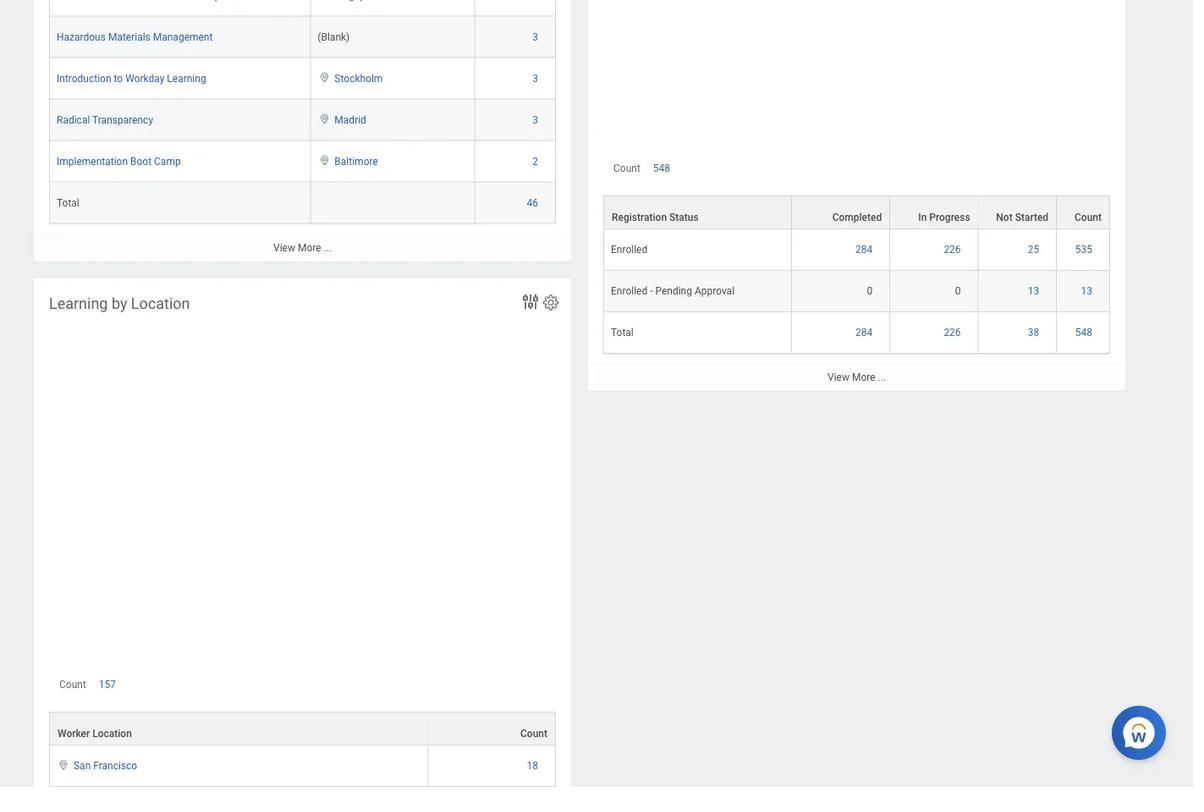 Task type: locate. For each thing, give the bounding box(es) containing it.
1 vertical spatial location
[[92, 728, 132, 740]]

1 horizontal spatial count button
[[1058, 196, 1110, 228]]

0 horizontal spatial 13 button
[[1029, 284, 1042, 298]]

more inside learning enrollment status element
[[853, 372, 876, 383]]

0 vertical spatial 3 button
[[533, 30, 541, 44]]

location up san francisco link
[[92, 728, 132, 740]]

location image for baltimore
[[318, 155, 331, 166]]

0 horizontal spatial more
[[298, 242, 321, 254]]

0 horizontal spatial view
[[274, 242, 295, 254]]

13 button up the 38
[[1029, 284, 1042, 298]]

location image left the stockholm link
[[318, 72, 331, 84]]

0 vertical spatial view
[[274, 242, 295, 254]]

3 3 from the top
[[533, 114, 539, 126]]

location image inside expression of interest in learning courses element
[[318, 113, 331, 125]]

0 vertical spatial location image
[[318, 113, 331, 125]]

view more ... inside learning enrollment status element
[[828, 372, 887, 383]]

226 button down progress at right top
[[944, 243, 964, 256]]

location right the by
[[131, 295, 190, 312]]

284
[[856, 244, 873, 256], [856, 327, 873, 339]]

radical
[[57, 114, 90, 126]]

1 horizontal spatial view more ... link
[[588, 363, 1126, 391]]

enrolled inside 'enrolled - pending approval' element
[[611, 285, 648, 297]]

... inside expression of interest in learning courses element
[[324, 242, 332, 254]]

... for learning enrollment status element
[[879, 372, 887, 383]]

count button
[[1058, 196, 1110, 228], [429, 713, 555, 745]]

1 horizontal spatial more
[[853, 372, 876, 383]]

view for learning enrollment status element
[[828, 372, 850, 383]]

3
[[533, 31, 539, 43], [533, 72, 539, 84], [533, 114, 539, 126]]

2 226 from the top
[[944, 327, 962, 339]]

1 13 from the left
[[1029, 285, 1040, 297]]

226 button left the 38
[[944, 326, 964, 339]]

1 vertical spatial ...
[[879, 372, 887, 383]]

count
[[614, 162, 641, 174], [1075, 211, 1102, 223], [59, 679, 86, 691], [521, 728, 548, 740]]

0 vertical spatial ...
[[324, 242, 332, 254]]

madrid
[[335, 114, 367, 126]]

38
[[1029, 327, 1040, 339]]

0 horizontal spatial 0
[[867, 285, 873, 297]]

0 horizontal spatial total
[[57, 197, 79, 209]]

0 horizontal spatial view more ... link
[[34, 233, 572, 261]]

view more ...
[[274, 242, 332, 254], [828, 372, 887, 383]]

registration
[[612, 211, 667, 223]]

1 vertical spatial 548 button
[[1076, 326, 1096, 339]]

157 button
[[99, 678, 119, 692]]

count button up 18
[[429, 713, 555, 745]]

0 vertical spatial location image
[[318, 72, 331, 84]]

2 location image from the top
[[318, 155, 331, 166]]

count button up 535 on the top of the page
[[1058, 196, 1110, 228]]

1 284 button from the top
[[856, 243, 876, 256]]

enrolled left -
[[611, 285, 648, 297]]

1 vertical spatial view more ...
[[828, 372, 887, 383]]

location inside worker location popup button
[[92, 728, 132, 740]]

1 horizontal spatial total element
[[611, 323, 634, 339]]

location image
[[318, 113, 331, 125], [57, 759, 70, 771]]

total for top total element
[[57, 197, 79, 209]]

total element
[[57, 194, 79, 209], [611, 323, 634, 339]]

1 horizontal spatial 13
[[1082, 285, 1093, 297]]

total
[[57, 197, 79, 209], [611, 327, 634, 339]]

total down enrolled - pending approval
[[611, 327, 634, 339]]

548 button up registration status
[[654, 161, 673, 175]]

materials
[[108, 31, 151, 43]]

1 3 button from the top
[[533, 30, 541, 44]]

learning down "management"
[[167, 72, 206, 84]]

1 vertical spatial more
[[853, 372, 876, 383]]

completed
[[833, 211, 883, 223]]

row containing worker location
[[49, 712, 556, 746]]

0 horizontal spatial 13
[[1029, 285, 1040, 297]]

learning
[[167, 72, 206, 84], [49, 295, 108, 312]]

2 226 button from the top
[[944, 326, 964, 339]]

0 vertical spatial 284 button
[[856, 243, 876, 256]]

2 13 button from the left
[[1082, 284, 1096, 298]]

1 vertical spatial 226
[[944, 327, 962, 339]]

(blank)
[[318, 31, 350, 43]]

2 vertical spatial 3
[[533, 114, 539, 126]]

13 down 25 button
[[1029, 285, 1040, 297]]

san
[[74, 760, 91, 772]]

1 location image from the top
[[318, 72, 331, 84]]

registration status
[[612, 211, 699, 223]]

more inside expression of interest in learning courses element
[[298, 242, 321, 254]]

2
[[533, 155, 539, 167]]

enrolled for enrolled - pending approval
[[611, 285, 648, 297]]

1 horizontal spatial location image
[[318, 113, 331, 125]]

1 horizontal spatial 0
[[956, 285, 962, 297]]

1 horizontal spatial view
[[828, 372, 850, 383]]

1 vertical spatial learning
[[49, 295, 108, 312]]

0 vertical spatial 548
[[654, 162, 671, 174]]

view
[[274, 242, 295, 254], [828, 372, 850, 383]]

0 vertical spatial total element
[[57, 194, 79, 209]]

46 button
[[527, 196, 541, 210]]

row
[[49, 0, 556, 17], [49, 17, 556, 58], [49, 58, 556, 100], [49, 100, 556, 141], [49, 141, 556, 183], [49, 183, 556, 224], [604, 195, 1111, 229], [604, 229, 1111, 271], [604, 271, 1111, 312], [604, 312, 1111, 354], [49, 712, 556, 746], [49, 746, 556, 787]]

location image left madrid link
[[318, 113, 331, 125]]

13
[[1029, 285, 1040, 297], [1082, 285, 1093, 297]]

view more ... for learning enrollment status element
[[828, 372, 887, 383]]

...
[[324, 242, 332, 254], [879, 372, 887, 383]]

francisco
[[93, 760, 137, 772]]

1 vertical spatial location image
[[318, 155, 331, 166]]

started
[[1016, 211, 1049, 223]]

2 13 from the left
[[1082, 285, 1093, 297]]

baltimore
[[335, 155, 378, 167]]

548
[[654, 162, 671, 174], [1076, 327, 1093, 339]]

2 284 from the top
[[856, 327, 873, 339]]

count up registration
[[614, 162, 641, 174]]

cell
[[475, 0, 556, 17], [311, 183, 475, 224]]

1 vertical spatial view
[[828, 372, 850, 383]]

view inside learning enrollment status element
[[828, 372, 850, 383]]

1 vertical spatial cell
[[311, 183, 475, 224]]

1 vertical spatial enrolled
[[611, 285, 648, 297]]

0 button down completed
[[867, 284, 876, 298]]

enrolled - pending approval element
[[611, 282, 735, 297]]

hazardous materials management
[[57, 31, 213, 43]]

2 3 button from the top
[[533, 72, 541, 85]]

25 button
[[1029, 243, 1042, 256]]

0 horizontal spatial learning
[[49, 295, 108, 312]]

expression of interest in learning courses element
[[34, 0, 572, 261]]

0 vertical spatial more
[[298, 242, 321, 254]]

1 enrolled from the top
[[611, 244, 648, 256]]

157
[[99, 679, 116, 691]]

226 for 25
[[944, 244, 962, 256]]

2 3 from the top
[[533, 72, 539, 84]]

1 284 from the top
[[856, 244, 873, 256]]

location image
[[318, 72, 331, 84], [318, 155, 331, 166]]

total inside expression of interest in learning courses element
[[57, 197, 79, 209]]

worker location
[[58, 728, 132, 740]]

location image left san
[[57, 759, 70, 771]]

548 button
[[654, 161, 673, 175], [1076, 326, 1096, 339]]

548 button right 38 button
[[1076, 326, 1096, 339]]

radical transparency
[[57, 114, 153, 126]]

226
[[944, 244, 962, 256], [944, 327, 962, 339]]

284 for 25
[[856, 244, 873, 256]]

3 3 button from the top
[[533, 113, 541, 127]]

more for expression of interest in learning courses element at the left top of the page
[[298, 242, 321, 254]]

0 vertical spatial 3
[[533, 31, 539, 43]]

284 for 38
[[856, 327, 873, 339]]

0 vertical spatial learning
[[167, 72, 206, 84]]

location image left the baltimore on the top
[[318, 155, 331, 166]]

1 vertical spatial location image
[[57, 759, 70, 771]]

1 horizontal spatial 0 button
[[956, 284, 964, 298]]

0 horizontal spatial location image
[[57, 759, 70, 771]]

hazardous
[[57, 31, 106, 43]]

total down implementation
[[57, 197, 79, 209]]

1 3 from the top
[[533, 31, 539, 43]]

1 0 from the left
[[867, 285, 873, 297]]

camp
[[154, 155, 181, 167]]

total inside learning enrollment status element
[[611, 327, 634, 339]]

status
[[670, 211, 699, 223]]

1 226 button from the top
[[944, 243, 964, 256]]

13 button down 535 button
[[1082, 284, 1096, 298]]

location image for stockholm
[[318, 72, 331, 84]]

13 button
[[1029, 284, 1042, 298], [1082, 284, 1096, 298]]

0 vertical spatial 226 button
[[944, 243, 964, 256]]

284 button
[[856, 243, 876, 256], [856, 326, 876, 339]]

1 vertical spatial 284 button
[[856, 326, 876, 339]]

0 horizontal spatial 0 button
[[867, 284, 876, 298]]

1 vertical spatial total element
[[611, 323, 634, 339]]

548 up registration status
[[654, 162, 671, 174]]

0 horizontal spatial count button
[[429, 713, 555, 745]]

0 vertical spatial 226
[[944, 244, 962, 256]]

(blank) element
[[318, 28, 350, 43]]

total element down enrolled - pending approval
[[611, 323, 634, 339]]

view more ... inside expression of interest in learning courses element
[[274, 242, 332, 254]]

1 horizontal spatial view more ...
[[828, 372, 887, 383]]

location image for madrid
[[318, 113, 331, 125]]

location
[[131, 295, 190, 312], [92, 728, 132, 740]]

0 horizontal spatial view more ...
[[274, 242, 332, 254]]

location image for san francisco
[[57, 759, 70, 771]]

226 left the 38
[[944, 327, 962, 339]]

226 button
[[944, 243, 964, 256], [944, 326, 964, 339]]

view more ... link
[[34, 233, 572, 261], [588, 363, 1126, 391]]

1 horizontal spatial total
[[611, 327, 634, 339]]

1 vertical spatial view more ... link
[[588, 363, 1126, 391]]

0 vertical spatial view more ...
[[274, 242, 332, 254]]

... inside learning enrollment status element
[[879, 372, 887, 383]]

0 down progress at right top
[[956, 285, 962, 297]]

0 horizontal spatial ...
[[324, 242, 332, 254]]

learning enrollment status element
[[588, 0, 1126, 391]]

learning left the by
[[49, 295, 108, 312]]

0 button down progress at right top
[[956, 284, 964, 298]]

2 0 from the left
[[956, 285, 962, 297]]

2 284 button from the top
[[856, 326, 876, 339]]

introduction to workday learning
[[57, 72, 206, 84]]

enrolled for enrolled element
[[611, 244, 648, 256]]

madrid link
[[335, 111, 367, 126]]

3 button
[[533, 30, 541, 44], [533, 72, 541, 85], [533, 113, 541, 127]]

2 enrolled from the top
[[611, 285, 648, 297]]

548 right 38 button
[[1076, 327, 1093, 339]]

enrolled
[[611, 244, 648, 256], [611, 285, 648, 297]]

1 vertical spatial 3
[[533, 72, 539, 84]]

1 vertical spatial total
[[611, 327, 634, 339]]

3 for stockholm
[[533, 72, 539, 84]]

1 vertical spatial count button
[[429, 713, 555, 745]]

25
[[1029, 244, 1040, 256]]

1 vertical spatial 3 button
[[533, 72, 541, 85]]

1 vertical spatial 284
[[856, 327, 873, 339]]

0 vertical spatial 284
[[856, 244, 873, 256]]

-
[[650, 285, 653, 297]]

total element down implementation
[[57, 194, 79, 209]]

0
[[867, 285, 873, 297], [956, 285, 962, 297]]

1 horizontal spatial ...
[[879, 372, 887, 383]]

1 horizontal spatial 13 button
[[1082, 284, 1096, 298]]

1 0 button from the left
[[867, 284, 876, 298]]

worker
[[58, 728, 90, 740]]

0 for 1st 0 button from left
[[867, 285, 873, 297]]

1 horizontal spatial 548
[[1076, 327, 1093, 339]]

enrolled down registration
[[611, 244, 648, 256]]

1 vertical spatial 548
[[1076, 327, 1093, 339]]

count up 18
[[521, 728, 548, 740]]

1 226 from the top
[[944, 244, 962, 256]]

view inside expression of interest in learning courses element
[[274, 242, 295, 254]]

in progress button
[[891, 196, 979, 228]]

0 horizontal spatial total element
[[57, 194, 79, 209]]

0 button
[[867, 284, 876, 298], [956, 284, 964, 298]]

total element inside learning enrollment status element
[[611, 323, 634, 339]]

row containing enrolled
[[604, 229, 1111, 271]]

0 down completed
[[867, 285, 873, 297]]

1 vertical spatial 226 button
[[944, 326, 964, 339]]

0 vertical spatial enrolled
[[611, 244, 648, 256]]

46
[[527, 197, 539, 209]]

0 vertical spatial total
[[57, 197, 79, 209]]

more
[[298, 242, 321, 254], [853, 372, 876, 383]]

view for expression of interest in learning courses element at the left top of the page
[[274, 242, 295, 254]]

13 down 535 button
[[1082, 285, 1093, 297]]

2 vertical spatial 3 button
[[533, 113, 541, 127]]

0 vertical spatial count button
[[1058, 196, 1110, 228]]

13 for second 13 button from the right
[[1029, 285, 1040, 297]]

0 vertical spatial view more ... link
[[34, 233, 572, 261]]

0 vertical spatial 548 button
[[654, 161, 673, 175]]

226 down progress at right top
[[944, 244, 962, 256]]



Task type: vqa. For each thing, say whether or not it's contained in the screenshot.
2nd the 284
yes



Task type: describe. For each thing, give the bounding box(es) containing it.
0 vertical spatial location
[[131, 295, 190, 312]]

configure learning by location image
[[542, 293, 561, 312]]

registration status button
[[605, 196, 792, 228]]

stockholm
[[335, 72, 383, 84]]

not
[[997, 211, 1013, 223]]

by
[[112, 295, 127, 312]]

learning by location element
[[34, 278, 572, 787]]

13 for 1st 13 button from the right
[[1082, 285, 1093, 297]]

226 button for 25
[[944, 243, 964, 256]]

enrolled - pending approval
[[611, 285, 735, 297]]

introduction to workday learning link
[[57, 69, 206, 84]]

view more ... for expression of interest in learning courses element at the left top of the page
[[274, 242, 332, 254]]

row containing implementation boot camp
[[49, 141, 556, 183]]

3 button for stockholm
[[533, 72, 541, 85]]

total for total element in learning enrollment status element
[[611, 327, 634, 339]]

1 horizontal spatial 548 button
[[1076, 326, 1096, 339]]

baltimore link
[[335, 152, 378, 167]]

1 13 button from the left
[[1029, 284, 1042, 298]]

view more ... link for expression of interest in learning courses element at the left top of the page
[[34, 233, 572, 261]]

1 horizontal spatial learning
[[167, 72, 206, 84]]

2 button
[[533, 155, 541, 168]]

in progress
[[919, 211, 971, 223]]

row containing introduction to workday learning
[[49, 58, 556, 100]]

count left 157
[[59, 679, 86, 691]]

approval
[[695, 285, 735, 297]]

introduction
[[57, 72, 111, 84]]

226 button for 38
[[944, 326, 964, 339]]

hazardous materials management link
[[57, 28, 213, 43]]

row containing registration status
[[604, 195, 1111, 229]]

workday
[[125, 72, 165, 84]]

implementation boot camp link
[[57, 152, 181, 167]]

not started button
[[979, 196, 1057, 228]]

boot
[[130, 155, 152, 167]]

2 0 button from the left
[[956, 284, 964, 298]]

stockholm link
[[335, 69, 383, 84]]

san francisco link
[[74, 757, 137, 772]]

0 for first 0 button from the right
[[956, 285, 962, 297]]

3 button for madrid
[[533, 113, 541, 127]]

in
[[919, 211, 928, 223]]

implementation boot camp
[[57, 155, 181, 167]]

to
[[114, 72, 123, 84]]

enrolled element
[[611, 240, 648, 256]]

count up 535 button
[[1075, 211, 1102, 223]]

535
[[1076, 244, 1093, 256]]

count button inside learning enrollment status element
[[1058, 196, 1110, 228]]

pending
[[656, 285, 693, 297]]

row containing hazardous materials management
[[49, 17, 556, 58]]

progress
[[930, 211, 971, 223]]

38 button
[[1029, 326, 1042, 339]]

0 vertical spatial cell
[[475, 0, 556, 17]]

0 horizontal spatial 548 button
[[654, 161, 673, 175]]

... for expression of interest in learning courses element at the left top of the page
[[324, 242, 332, 254]]

18
[[527, 760, 539, 772]]

row containing san francisco
[[49, 746, 556, 787]]

management
[[153, 31, 213, 43]]

284 button for 38
[[856, 326, 876, 339]]

san francisco
[[74, 760, 137, 772]]

implementation
[[57, 155, 128, 167]]

radical transparency link
[[57, 111, 153, 126]]

3 for madrid
[[533, 114, 539, 126]]

not started
[[997, 211, 1049, 223]]

count button inside learning by location element
[[429, 713, 555, 745]]

completed button
[[793, 196, 890, 228]]

18 button
[[527, 759, 541, 773]]

284 button for 25
[[856, 243, 876, 256]]

learning by location
[[49, 295, 190, 312]]

transparency
[[92, 114, 153, 126]]

0 horizontal spatial 548
[[654, 162, 671, 174]]

535 button
[[1076, 243, 1096, 256]]

row containing radical transparency
[[49, 100, 556, 141]]

more for learning enrollment status element
[[853, 372, 876, 383]]

view more ... link for learning enrollment status element
[[588, 363, 1126, 391]]

row containing enrolled - pending approval
[[604, 271, 1111, 312]]

worker location button
[[50, 713, 428, 745]]

226 for 38
[[944, 327, 962, 339]]

configure and view chart data image
[[521, 292, 541, 312]]



